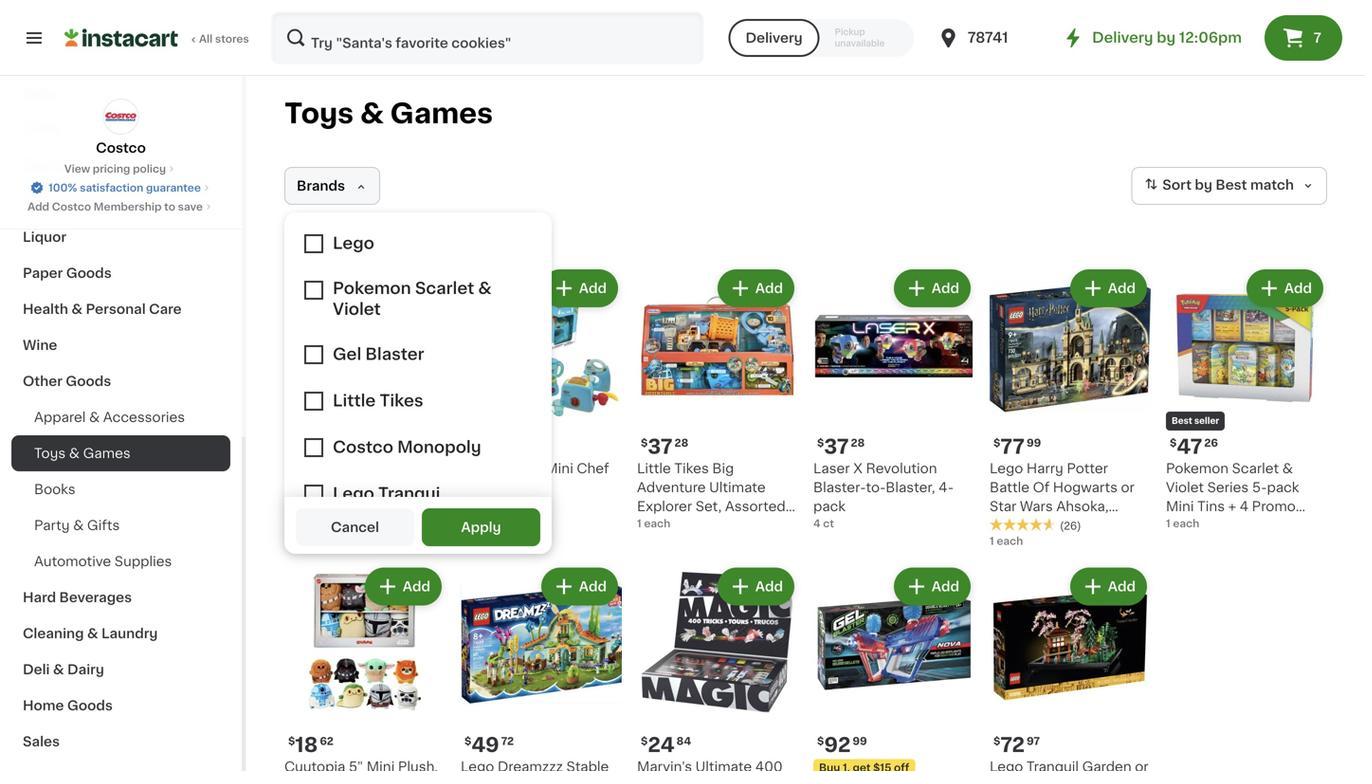 Task type: vqa. For each thing, say whether or not it's contained in the screenshot.


Task type: locate. For each thing, give the bounding box(es) containing it.
personal
[[86, 303, 146, 316]]

best left seller
[[1172, 417, 1193, 425]]

mini down violet
[[1167, 500, 1195, 513]]

delivery inside button
[[746, 31, 803, 45]]

toys & games down "apparel"
[[34, 447, 131, 460]]

4- down tasty at the bottom
[[461, 481, 476, 494]]

hogwarts
[[1053, 481, 1118, 494]]

product group containing 18
[[285, 564, 446, 771]]

ahsoka,
[[1057, 500, 1109, 513]]

liquor link
[[11, 219, 230, 255]]

12
[[295, 437, 317, 457]]

1 vertical spatial by
[[1195, 178, 1213, 192]]

1 4- from the left
[[461, 481, 476, 494]]

1 horizontal spatial 99
[[1027, 438, 1042, 448]]

4
[[1240, 500, 1249, 513], [814, 518, 821, 529]]

toys up brands
[[285, 100, 354, 127]]

2 set from the left
[[1054, 519, 1077, 532]]

$ inside $ 92 99
[[818, 736, 824, 746]]

save
[[178, 202, 203, 212]]

lego
[[990, 462, 1024, 475]]

1 vertical spatial 4
[[814, 518, 821, 529]]

by for sort
[[1195, 178, 1213, 192]]

1 each for 37
[[637, 518, 671, 529]]

None search field
[[271, 11, 704, 64]]

accessories
[[103, 411, 185, 424]]

$ 37 28 up laser
[[818, 437, 865, 457]]

0 horizontal spatial mini
[[546, 462, 574, 475]]

$ inside "$ 49 72"
[[465, 736, 472, 746]]

1 vertical spatial best
[[1172, 417, 1193, 425]]

set down explorer
[[637, 519, 660, 532]]

$
[[465, 438, 472, 448], [641, 438, 648, 448], [818, 438, 824, 448], [994, 438, 1001, 448], [1170, 438, 1177, 448], [288, 736, 295, 746], [465, 736, 472, 746], [641, 736, 648, 746], [818, 736, 824, 746], [994, 736, 1001, 746]]

product group containing 12
[[285, 266, 446, 493]]

1 each down tins
[[1167, 518, 1200, 529]]

apparel & accessories link
[[11, 399, 230, 435]]

2 $ 37 28 from the left
[[818, 437, 865, 457]]

mini
[[546, 462, 574, 475], [1167, 500, 1195, 513]]

& right deli
[[53, 663, 64, 676]]

apply button
[[422, 508, 541, 546]]

1 vertical spatial toys & games
[[34, 447, 131, 460]]

policy
[[133, 164, 166, 174]]

0 vertical spatial costco
[[96, 141, 146, 155]]

0 vertical spatial pack
[[1267, 481, 1300, 494]]

& for toys & games link
[[69, 447, 80, 460]]

view pricing policy link
[[64, 161, 177, 176]]

delivery by 12:06pm
[[1093, 31, 1242, 45]]

1 horizontal spatial 4-
[[939, 481, 954, 494]]

product group
[[285, 266, 446, 493], [461, 266, 622, 497], [637, 266, 799, 532], [814, 266, 975, 531], [990, 266, 1151, 549], [1167, 266, 1328, 532], [285, 564, 446, 771], [461, 564, 622, 771], [637, 564, 799, 771], [814, 564, 975, 771], [990, 564, 1151, 771]]

1 horizontal spatial 28
[[851, 438, 865, 448]]

& down 100%
[[58, 194, 69, 208]]

dairy
[[67, 663, 104, 676]]

1 vertical spatial pack
[[814, 500, 846, 513]]

37 up little
[[648, 437, 673, 457]]

1 set from the left
[[637, 519, 660, 532]]

1 each down explorer
[[637, 518, 671, 529]]

0 vertical spatial games
[[390, 100, 493, 127]]

0 horizontal spatial 37
[[648, 437, 673, 457]]

laser x revolution blaster-to-blaster, 4- pack 4 ct
[[814, 462, 954, 529]]

& right "apparel"
[[89, 411, 100, 424]]

4 left ct
[[814, 518, 821, 529]]

$ 72 97
[[994, 735, 1040, 755]]

& down "apparel"
[[69, 447, 80, 460]]

add
[[28, 202, 49, 212], [403, 282, 431, 295], [579, 282, 607, 295], [756, 282, 783, 295], [932, 282, 960, 295], [1108, 282, 1136, 295], [1285, 282, 1313, 295], [403, 580, 431, 593], [579, 580, 607, 593], [756, 580, 783, 593], [932, 580, 960, 593], [1108, 580, 1136, 593]]

28 up tikes
[[675, 438, 689, 448]]

0 vertical spatial assorted
[[725, 500, 786, 513]]

assorted inside little tikes big adventure ultimate explorer set, assorted set
[[725, 500, 786, 513]]

1 28 from the left
[[675, 438, 689, 448]]

beer
[[23, 194, 55, 208]]

2 horizontal spatial costco
[[285, 462, 333, 475]]

violet
[[1167, 481, 1204, 494]]

0 horizontal spatial toys & games
[[34, 447, 131, 460]]

mini left the chef
[[546, 462, 574, 475]]

pack
[[1267, 481, 1300, 494], [814, 500, 846, 513]]

pack inside "laser x revolution blaster-to-blaster, 4- pack 4 ct"
[[814, 500, 846, 513]]

by right sort
[[1195, 178, 1213, 192]]

home
[[23, 699, 64, 712]]

1 vertical spatial toys
[[34, 447, 66, 460]]

games down apparel & accessories
[[83, 447, 131, 460]]

1 horizontal spatial costco
[[96, 141, 146, 155]]

0 horizontal spatial assorted
[[725, 500, 786, 513]]

0 horizontal spatial 72
[[501, 736, 514, 746]]

best inside field
[[1216, 178, 1248, 192]]

0 vertical spatial goods
[[66, 266, 112, 280]]

delivery button
[[729, 19, 820, 57]]

0 vertical spatial 99
[[1027, 438, 1042, 448]]

$ 37 28
[[641, 437, 689, 457], [818, 437, 865, 457]]

floral
[[23, 122, 61, 136]]

84
[[677, 736, 692, 746]]

0 vertical spatial mini
[[546, 462, 574, 475]]

$ 37 28 up little
[[641, 437, 689, 457]]

0 horizontal spatial delivery
[[746, 31, 803, 45]]

goods up health & personal care
[[66, 266, 112, 280]]

1 vertical spatial mini
[[1167, 500, 1195, 513]]

beer & cider
[[23, 194, 110, 208]]

(26)
[[1060, 521, 1082, 531]]

home goods
[[23, 699, 113, 712]]

0 horizontal spatial 1 each
[[637, 518, 671, 529]]

add costco membership to save
[[28, 202, 203, 212]]

0 horizontal spatial pack
[[814, 500, 846, 513]]

+
[[1229, 500, 1237, 513]]

delivery for delivery by 12:06pm
[[1093, 31, 1154, 45]]

2 28 from the left
[[851, 438, 865, 448]]

26
[[1205, 438, 1219, 448]]

playset
[[502, 481, 552, 494]]

0 horizontal spatial $ 37 28
[[641, 437, 689, 457]]

books
[[34, 483, 76, 496]]

& for health & personal care "link"
[[71, 303, 83, 316]]

0 horizontal spatial best
[[1172, 417, 1193, 425]]

all stores
[[199, 34, 249, 44]]

blaster-
[[814, 481, 866, 494]]

1 each for 47
[[1167, 518, 1200, 529]]

add button
[[367, 271, 440, 305], [543, 271, 616, 305], [720, 271, 793, 305], [896, 271, 969, 305], [1072, 271, 1146, 305], [1249, 271, 1322, 305], [367, 570, 440, 604], [543, 570, 616, 604], [720, 570, 793, 604], [896, 570, 969, 604], [1072, 570, 1146, 604]]

& inside "link"
[[71, 303, 83, 316]]

$ inside $ 18 62
[[288, 736, 295, 746]]

0 horizontal spatial 28
[[675, 438, 689, 448]]

goods down dairy
[[67, 699, 113, 712]]

1 vertical spatial costco
[[52, 202, 91, 212]]

47
[[1177, 437, 1203, 457]]

games down the search field
[[390, 100, 493, 127]]

4- inside "laser x revolution blaster-to-blaster, 4- pack 4 ct"
[[939, 481, 954, 494]]

1 vertical spatial 99
[[853, 736, 867, 746]]

pack inside pokemon scarlet & violet series 5-pack mini tins + 4 promo cards
[[1267, 481, 1300, 494]]

set inside little tikes big adventure ultimate explorer set, assorted set
[[637, 519, 660, 532]]

monopoly
[[337, 462, 404, 475]]

apply
[[461, 521, 501, 534]]

1 horizontal spatial 72
[[1001, 735, 1025, 755]]

24 inside $ 24 tasty junior mini chef 4-in-1 playset
[[472, 437, 499, 457]]

1 vertical spatial assorted
[[990, 519, 1051, 532]]

28
[[675, 438, 689, 448], [851, 438, 865, 448]]

24 up tasty at the bottom
[[472, 437, 499, 457]]

1 horizontal spatial 37
[[824, 437, 849, 457]]

toys & games
[[285, 100, 493, 127], [34, 447, 131, 460]]

37 for little tikes big adventure ultimate explorer set, assorted set
[[648, 437, 673, 457]]

0 horizontal spatial by
[[1157, 31, 1176, 45]]

stores
[[215, 34, 249, 44]]

99 right 77
[[1027, 438, 1042, 448]]

& right scarlet
[[1283, 462, 1294, 475]]

cancel
[[331, 521, 379, 534]]

1 horizontal spatial best
[[1216, 178, 1248, 192]]

0 horizontal spatial toys
[[34, 447, 66, 460]]

ultimate
[[710, 481, 766, 494]]

mini inside $ 24 tasty junior mini chef 4-in-1 playset
[[546, 462, 574, 475]]

0 vertical spatial toys & games
[[285, 100, 493, 127]]

4 right +
[[1240, 500, 1249, 513]]

1 37 from the left
[[648, 437, 673, 457]]

& left gifts
[[73, 519, 84, 532]]

1 horizontal spatial assorted
[[990, 519, 1051, 532]]

0 vertical spatial 24
[[472, 437, 499, 457]]

0 horizontal spatial set
[[637, 519, 660, 532]]

party & gifts link
[[11, 507, 230, 543]]

1 horizontal spatial toys
[[285, 100, 354, 127]]

by inside best match sort by field
[[1195, 178, 1213, 192]]

0 horizontal spatial 24
[[472, 437, 499, 457]]

costco inside costco monopoly 1 each
[[285, 462, 333, 475]]

78741
[[968, 31, 1009, 45]]

2 37 from the left
[[824, 437, 849, 457]]

24 left 84
[[648, 735, 675, 755]]

72 right 49
[[501, 736, 514, 746]]

0 horizontal spatial 4
[[814, 518, 821, 529]]

& down beverages
[[87, 627, 98, 640]]

sort
[[1163, 178, 1192, 192]]

1 $ 37 28 from the left
[[641, 437, 689, 457]]

0 horizontal spatial 99
[[853, 736, 867, 746]]

pack up ct
[[814, 500, 846, 513]]

0 horizontal spatial games
[[83, 447, 131, 460]]

supplies
[[115, 555, 172, 568]]

37 up laser
[[824, 437, 849, 457]]

paper
[[23, 266, 63, 280]]

99 right 92
[[853, 736, 867, 746]]

costco for costco
[[96, 141, 146, 155]]

1 horizontal spatial pack
[[1267, 481, 1300, 494]]

2 4- from the left
[[939, 481, 954, 494]]

& inside pokemon scarlet & violet series 5-pack mini tins + 4 promo cards
[[1283, 462, 1294, 475]]

1 horizontal spatial 4
[[1240, 500, 1249, 513]]

by inside delivery by 12:06pm link
[[1157, 31, 1176, 45]]

& right health
[[71, 303, 83, 316]]

2 horizontal spatial 1 each
[[1167, 518, 1200, 529]]

little tikes big adventure ultimate explorer set, assorted set
[[637, 462, 786, 532]]

best
[[1216, 178, 1248, 192], [1172, 417, 1193, 425]]

28 up x
[[851, 438, 865, 448]]

99 inside the $ 77 99
[[1027, 438, 1042, 448]]

other goods
[[23, 375, 111, 388]]

toys & games up 'brands' dropdown button
[[285, 100, 493, 127]]

scarlet
[[1233, 462, 1279, 475]]

1 vertical spatial goods
[[66, 375, 111, 388]]

toys up books
[[34, 447, 66, 460]]

1 each down star
[[990, 536, 1024, 546]]

1 horizontal spatial set
[[1054, 519, 1077, 532]]

best left match
[[1216, 178, 1248, 192]]

pack up promo
[[1267, 481, 1300, 494]]

0 vertical spatial by
[[1157, 31, 1176, 45]]

& for beer & cider link
[[58, 194, 69, 208]]

2 vertical spatial costco
[[285, 462, 333, 475]]

assorted down ultimate
[[725, 500, 786, 513]]

0 horizontal spatial 4-
[[461, 481, 476, 494]]

1 horizontal spatial $ 37 28
[[818, 437, 865, 457]]

$ 18 62
[[288, 735, 334, 755]]

1 horizontal spatial delivery
[[1093, 31, 1154, 45]]

each down tins
[[1173, 518, 1200, 529]]

1 horizontal spatial by
[[1195, 178, 1213, 192]]

assorted down wars
[[990, 519, 1051, 532]]

by left 12:06pm
[[1157, 31, 1176, 45]]

goods up apparel & accessories
[[66, 375, 111, 388]]

baby link
[[11, 75, 230, 111]]

1 horizontal spatial toys & games
[[285, 100, 493, 127]]

brands
[[297, 179, 345, 193]]

0 vertical spatial best
[[1216, 178, 1248, 192]]

4-
[[461, 481, 476, 494], [939, 481, 954, 494]]

or
[[1121, 481, 1135, 494]]

4- inside $ 24 tasty junior mini chef 4-in-1 playset
[[461, 481, 476, 494]]

1 vertical spatial 24
[[648, 735, 675, 755]]

costco down 100%
[[52, 202, 91, 212]]

little
[[637, 462, 671, 475]]

99 inside $ 92 99
[[853, 736, 867, 746]]

best for best match
[[1216, 178, 1248, 192]]

4- for x
[[939, 481, 954, 494]]

72 inside "$ 49 72"
[[501, 736, 514, 746]]

tins
[[1198, 500, 1225, 513]]

wine link
[[11, 327, 230, 363]]

99 for 77
[[1027, 438, 1042, 448]]

2 vertical spatial goods
[[67, 699, 113, 712]]

0 vertical spatial 4
[[1240, 500, 1249, 513]]

92
[[824, 735, 851, 755]]

4- right blaster,
[[939, 481, 954, 494]]

40
[[319, 438, 334, 448]]

costco down 12
[[285, 462, 333, 475]]

cleaning
[[23, 627, 84, 640]]

★★★★★
[[990, 518, 1056, 531], [990, 518, 1056, 531]]

paper goods
[[23, 266, 112, 280]]

goods for paper goods
[[66, 266, 112, 280]]

$ inside "$ 72 97"
[[994, 736, 1001, 746]]

1 horizontal spatial games
[[390, 100, 493, 127]]

4 inside "laser x revolution blaster-to-blaster, 4- pack 4 ct"
[[814, 518, 821, 529]]

costco up view pricing policy 'link' on the top of page
[[96, 141, 146, 155]]

1 each
[[637, 518, 671, 529], [1167, 518, 1200, 529], [990, 536, 1024, 546]]

automotive
[[34, 555, 111, 568]]

$ 47 26
[[1170, 437, 1219, 457]]

other
[[23, 375, 62, 388]]

1 horizontal spatial 24
[[648, 735, 675, 755]]

1 horizontal spatial 1 each
[[990, 536, 1024, 546]]

laser
[[814, 462, 850, 475]]

party & gifts
[[34, 519, 120, 532]]

72
[[1001, 735, 1025, 755], [501, 736, 514, 746]]

to
[[164, 202, 175, 212]]

electronics link
[[11, 147, 230, 183]]

1 horizontal spatial mini
[[1167, 500, 1195, 513]]

set down ahsoka,
[[1054, 519, 1077, 532]]

24 for $ 24 84
[[648, 735, 675, 755]]

72 left 97 at the bottom right of page
[[1001, 735, 1025, 755]]

each down 12
[[292, 480, 318, 491]]



Task type: describe. For each thing, give the bounding box(es) containing it.
automotive supplies
[[34, 555, 172, 568]]

satisfaction
[[80, 183, 143, 193]]

x
[[854, 462, 863, 475]]

product group containing 77
[[990, 266, 1151, 549]]

97
[[1027, 736, 1040, 746]]

37 for laser x revolution blaster-to-blaster, 4- pack
[[824, 437, 849, 457]]

view pricing policy
[[64, 164, 166, 174]]

series
[[1208, 481, 1249, 494]]

automotive supplies link
[[11, 543, 230, 579]]

liquor
[[23, 230, 66, 244]]

best for best seller
[[1172, 417, 1193, 425]]

all
[[199, 34, 213, 44]]

costco link
[[96, 99, 146, 157]]

$ 77 99
[[994, 437, 1042, 457]]

harry
[[1027, 462, 1064, 475]]

each down explorer
[[644, 518, 671, 529]]

cancel button
[[296, 508, 414, 546]]

baby
[[23, 86, 58, 100]]

assorted inside lego harry potter battle of hogwarts or star wars ahsoka, assorted set
[[990, 519, 1051, 532]]

of
[[1033, 481, 1050, 494]]

apparel
[[34, 411, 86, 424]]

promo
[[1252, 500, 1296, 513]]

hard beverages
[[23, 591, 132, 604]]

$ inside $ 47 26
[[1170, 438, 1177, 448]]

$ 24 tasty junior mini chef 4-in-1 playset
[[461, 437, 609, 494]]

product group containing 92
[[814, 564, 975, 771]]

0 horizontal spatial costco
[[52, 202, 91, 212]]

costco logo image
[[103, 99, 139, 135]]

set,
[[696, 500, 722, 513]]

& for the cleaning & laundry link
[[87, 627, 98, 640]]

health & personal care link
[[11, 291, 230, 327]]

77
[[1001, 437, 1025, 457]]

& up 'brands' dropdown button
[[360, 100, 384, 127]]

5-
[[1253, 481, 1267, 494]]

product group containing 47
[[1167, 266, 1328, 532]]

7
[[1314, 31, 1322, 45]]

product group containing 72
[[990, 564, 1151, 771]]

goods for home goods
[[67, 699, 113, 712]]

product group containing 49
[[461, 564, 622, 771]]

$ inside $ 24 84
[[641, 736, 648, 746]]

deli & dairy link
[[11, 652, 230, 688]]

seller
[[1195, 417, 1220, 425]]

& for deli & dairy link
[[53, 663, 64, 676]]

24 for $ 24 tasty junior mini chef 4-in-1 playset
[[472, 437, 499, 457]]

match
[[1251, 178, 1295, 192]]

& for party & gifts link
[[73, 519, 84, 532]]

$ inside $ 24 tasty junior mini chef 4-in-1 playset
[[465, 438, 472, 448]]

delivery by 12:06pm link
[[1062, 27, 1242, 49]]

$ 92 99
[[818, 735, 867, 755]]

add costco membership to save link
[[28, 199, 214, 214]]

28 for little tikes big adventure ultimate explorer set, assorted set
[[675, 438, 689, 448]]

each down star
[[997, 536, 1024, 546]]

by for delivery
[[1157, 31, 1176, 45]]

best match
[[1216, 178, 1295, 192]]

toys & games link
[[11, 435, 230, 471]]

sales link
[[11, 724, 230, 760]]

deli & dairy
[[23, 663, 104, 676]]

0 vertical spatial toys
[[285, 100, 354, 127]]

goods for other goods
[[66, 375, 111, 388]]

brands button
[[285, 167, 380, 205]]

$ inside the $ 77 99
[[994, 438, 1001, 448]]

49
[[472, 735, 499, 755]]

100%
[[48, 183, 77, 193]]

explorer
[[637, 500, 692, 513]]

12 40
[[295, 437, 334, 457]]

cider
[[72, 194, 110, 208]]

set inside lego harry potter battle of hogwarts or star wars ahsoka, assorted set
[[1054, 519, 1077, 532]]

revolution
[[866, 462, 937, 475]]

health
[[23, 303, 68, 316]]

big
[[713, 462, 734, 475]]

$ 24 84
[[641, 735, 692, 755]]

1 inside costco monopoly 1 each
[[285, 480, 289, 491]]

apparel & accessories
[[34, 411, 185, 424]]

78741 button
[[938, 11, 1051, 64]]

4- for 24
[[461, 481, 476, 494]]

4 inside pokemon scarlet & violet series 5-pack mini tins + 4 promo cards
[[1240, 500, 1249, 513]]

tikes
[[675, 462, 709, 475]]

100% satisfaction guarantee
[[48, 183, 201, 193]]

28 for laser x revolution blaster-to-blaster, 4- pack
[[851, 438, 865, 448]]

Best match Sort by field
[[1132, 167, 1328, 205]]

1 vertical spatial games
[[83, 447, 131, 460]]

ct
[[823, 518, 834, 529]]

beer & cider link
[[11, 183, 230, 219]]

62
[[320, 736, 334, 746]]

cleaning & laundry
[[23, 627, 158, 640]]

pricing
[[93, 164, 130, 174]]

best seller
[[1172, 417, 1220, 425]]

1 inside $ 24 tasty junior mini chef 4-in-1 playset
[[493, 481, 499, 494]]

adventure
[[637, 481, 706, 494]]

party
[[34, 519, 70, 532]]

cards
[[1167, 519, 1206, 532]]

toys & games inside toys & games link
[[34, 447, 131, 460]]

paper goods link
[[11, 255, 230, 291]]

each inside costco monopoly 1 each
[[292, 480, 318, 491]]

floral link
[[11, 111, 230, 147]]

battle
[[990, 481, 1030, 494]]

care
[[149, 303, 182, 316]]

deli
[[23, 663, 50, 676]]

to-
[[866, 481, 886, 494]]

blaster,
[[886, 481, 936, 494]]

guarantee
[[146, 183, 201, 193]]

lego harry potter battle of hogwarts or star wars ahsoka, assorted set
[[990, 462, 1135, 532]]

hard beverages link
[[11, 579, 230, 615]]

instacart logo image
[[64, 27, 178, 49]]

delivery for delivery
[[746, 31, 803, 45]]

star
[[990, 500, 1017, 513]]

service type group
[[729, 19, 915, 57]]

& for the apparel & accessories link at left
[[89, 411, 100, 424]]

Search field
[[273, 13, 702, 63]]

mini inside pokemon scarlet & violet series 5-pack mini tins + 4 promo cards
[[1167, 500, 1195, 513]]

$ 37 28 for laser x revolution blaster-to-blaster, 4- pack
[[818, 437, 865, 457]]

pokemon
[[1167, 462, 1229, 475]]

99 for 92
[[853, 736, 867, 746]]

tasty
[[461, 462, 497, 475]]

hard
[[23, 591, 56, 604]]

$ 37 28 for little tikes big adventure ultimate explorer set, assorted set
[[641, 437, 689, 457]]

view
[[64, 164, 90, 174]]

gifts
[[87, 519, 120, 532]]

costco for costco monopoly 1 each
[[285, 462, 333, 475]]

health & personal care
[[23, 303, 182, 316]]



